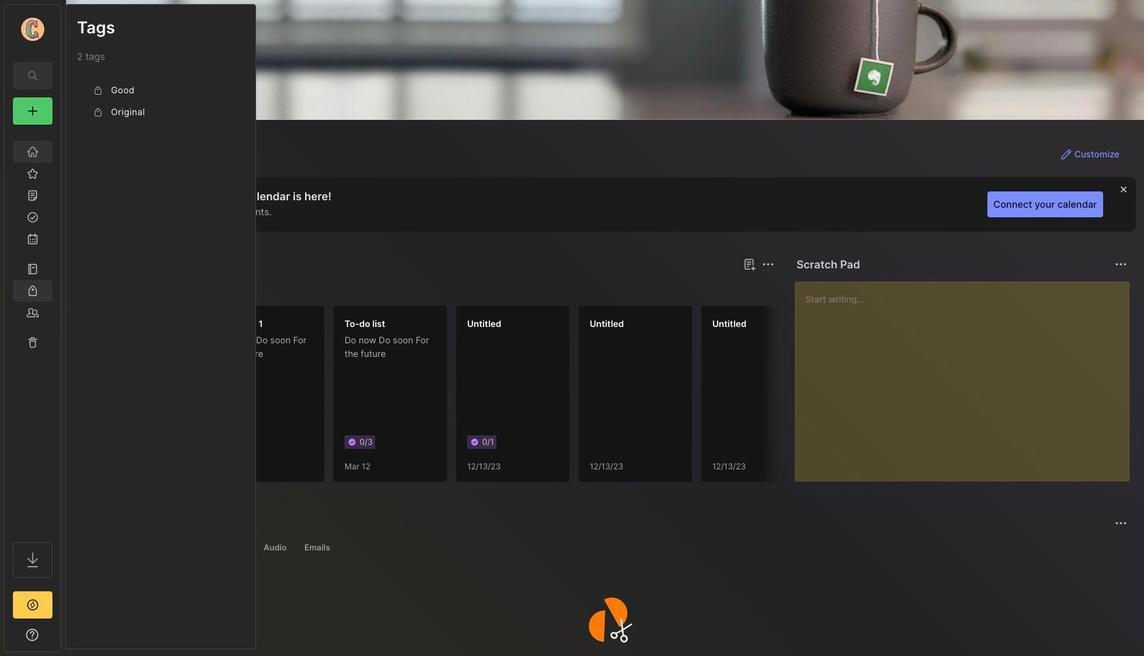 Task type: describe. For each thing, give the bounding box(es) containing it.
account image
[[21, 18, 44, 41]]

0 vertical spatial row group
[[77, 80, 245, 123]]

upgrade image
[[25, 597, 41, 613]]

Start writing… text field
[[806, 281, 1130, 471]]

Account field
[[5, 16, 61, 43]]

1 vertical spatial row group
[[88, 305, 1069, 491]]

click to expand image
[[60, 631, 70, 647]]

home image
[[26, 145, 40, 159]]



Task type: locate. For each thing, give the bounding box(es) containing it.
main element
[[0, 0, 65, 656]]

WHAT'S NEW field
[[5, 624, 61, 646]]

tree
[[5, 133, 61, 530]]

tab
[[136, 281, 191, 297], [91, 540, 143, 556], [195, 540, 252, 556], [258, 540, 293, 556], [298, 540, 336, 556]]

tab list
[[91, 540, 1126, 556]]

edit search image
[[25, 67, 41, 84]]

row group
[[77, 80, 245, 123], [88, 305, 1069, 491]]

tree inside main "element"
[[5, 133, 61, 530]]



Task type: vqa. For each thing, say whether or not it's contained in the screenshot.
"row group" to the bottom
yes



